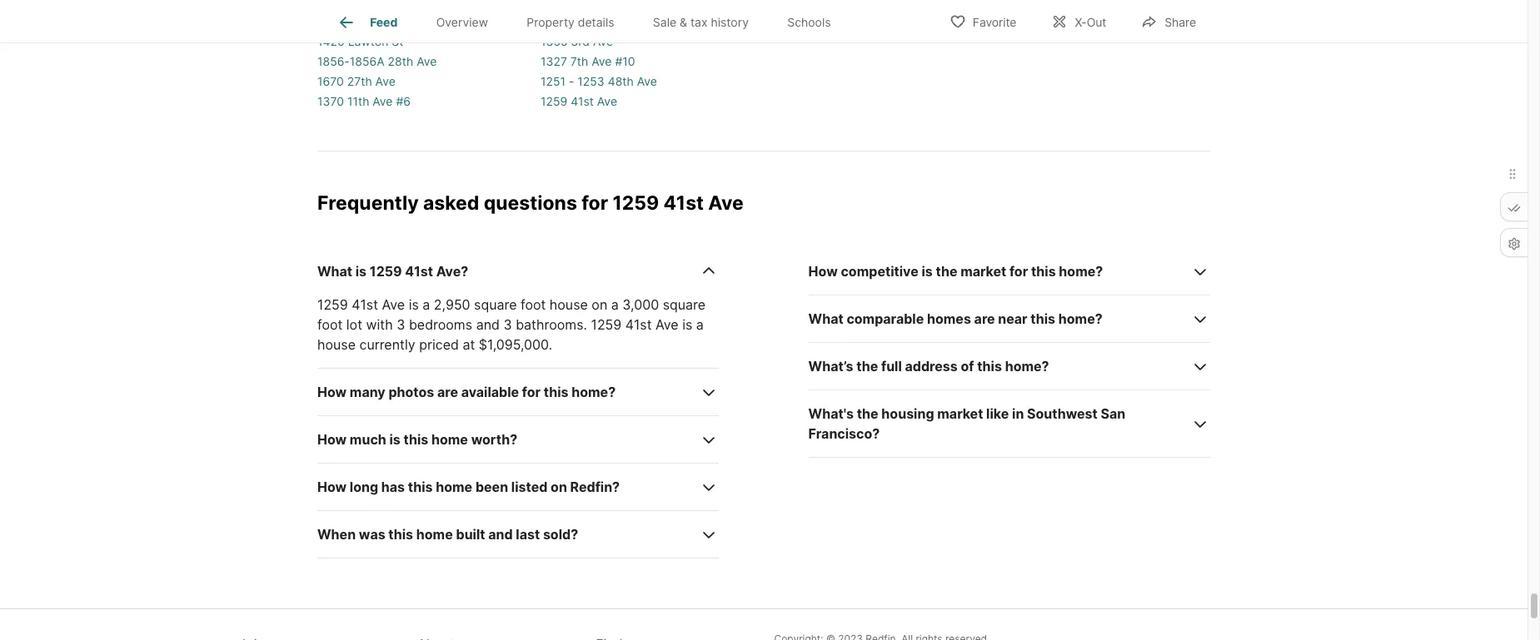 Task type: vqa. For each thing, say whether or not it's contained in the screenshot.
41st associated with 1259 41st Ave
yes



Task type: locate. For each thing, give the bounding box(es) containing it.
home?
[[1059, 263, 1103, 280], [1059, 311, 1103, 328], [1005, 358, 1049, 375], [572, 384, 616, 401]]

on right the listed
[[551, 479, 567, 496]]

is inside 1259 41st ave is a 2,950 square foot house on a 3,000 square foot lot with 3 bedrooms and 3 bathrooms.
[[409, 297, 419, 313]]

0 vertical spatial are
[[974, 311, 995, 328]]

1259 inside 1259 41st ave is a 2,950 square foot house on a 3,000 square foot lot with 3 bedrooms and 3 bathrooms.
[[317, 297, 348, 313]]

1355 3rd ave link
[[541, 34, 613, 48]]

house up bathrooms.
[[550, 297, 588, 313]]

1 horizontal spatial house
[[550, 297, 588, 313]]

0 horizontal spatial square
[[474, 297, 517, 313]]

2 horizontal spatial a
[[696, 317, 704, 333]]

1370 11th ave #6 link
[[317, 94, 411, 108]]

1 vertical spatial are
[[437, 384, 458, 401]]

when was this home built and last sold? button
[[317, 512, 719, 559]]

this inside when was this home built and last sold? dropdown button
[[388, 527, 413, 543]]

this up the what comparable homes are near this home? dropdown button
[[1031, 263, 1056, 280]]

square right the 3,000
[[663, 297, 706, 313]]

how left much on the bottom of page
[[317, 432, 347, 448]]

how for how competitive is the market for this home?
[[809, 263, 838, 280]]

foot left lot at the left of page
[[317, 317, 343, 333]]

1 vertical spatial what
[[809, 311, 844, 328]]

what's
[[809, 358, 854, 375]]

the up francisco?
[[857, 406, 879, 423]]

home inside dropdown button
[[416, 527, 453, 543]]

3 up $1,095,000.
[[504, 317, 512, 333]]

house
[[550, 297, 588, 313], [317, 337, 356, 353]]

house inside 1259 41st ave is a 2,950 square foot house on a 3,000 square foot lot with 3 bedrooms and 3 bathrooms.
[[550, 297, 588, 313]]

27th
[[347, 74, 372, 88]]

0 vertical spatial house
[[550, 297, 588, 313]]

1420 lawton st
[[317, 34, 403, 48]]

home left built
[[416, 527, 453, 543]]

feed
[[370, 15, 398, 29]]

how competitive is the market for this home? button
[[809, 248, 1210, 296]]

favorite
[[973, 15, 1017, 29]]

1 vertical spatial on
[[551, 479, 567, 496]]

the inside what's the housing market like in southwest san francisco?
[[857, 406, 879, 423]]

listed
[[511, 479, 548, 496]]

lawton
[[348, 34, 388, 48]]

2 vertical spatial home
[[416, 527, 453, 543]]

1259 41st ave is a 2,950 square foot house on a 3,000 square foot lot with 3 bedrooms and 3 bathrooms.
[[317, 297, 706, 333]]

#6
[[396, 94, 411, 108]]

how left competitive
[[809, 263, 838, 280]]

for up near at right
[[1010, 263, 1028, 280]]

1253
[[578, 74, 605, 88]]

square
[[474, 297, 517, 313], [663, 297, 706, 313]]

house down lot at the left of page
[[317, 337, 356, 353]]

market inside what's the housing market like in southwest san francisco?
[[937, 406, 983, 423]]

home? inside the what comparable homes are near this home? dropdown button
[[1059, 311, 1103, 328]]

home left worth?
[[431, 432, 468, 448]]

the inside how competitive is the market for this home? dropdown button
[[936, 263, 958, 280]]

foot up bathrooms.
[[521, 297, 546, 313]]

what's the full address of this home?
[[809, 358, 1049, 375]]

41st inside 1259 41st ave is a house currently priced at $1,095,000.
[[625, 317, 652, 333]]

0 horizontal spatial for
[[522, 384, 541, 401]]

41st for 1259 41st ave
[[571, 94, 594, 108]]

0 vertical spatial for
[[582, 191, 608, 215]]

1 horizontal spatial square
[[663, 297, 706, 313]]

home for been
[[436, 479, 472, 496]]

this down photos
[[404, 432, 428, 448]]

home left been
[[436, 479, 472, 496]]

how for how many photos are available for this home?
[[317, 384, 347, 401]]

what comparable homes are near this home?
[[809, 311, 1103, 328]]

1 horizontal spatial what
[[809, 311, 844, 328]]

1327
[[541, 54, 567, 68]]

1355 3rd ave
[[541, 34, 613, 48]]

0 horizontal spatial a
[[423, 297, 430, 313]]

worth?
[[471, 432, 517, 448]]

this inside what's the full address of this home? dropdown button
[[977, 358, 1002, 375]]

0 horizontal spatial house
[[317, 337, 356, 353]]

1670 27th ave
[[317, 74, 396, 88]]

and up $1,095,000.
[[476, 317, 500, 333]]

the inside what's the full address of this home? dropdown button
[[857, 358, 878, 375]]

for for how many photos are available for this home?
[[522, 384, 541, 401]]

1856-1856a 28th ave link
[[317, 54, 437, 68]]

and inside 1259 41st ave is a 2,950 square foot house on a 3,000 square foot lot with 3 bedrooms and 3 bathrooms.
[[476, 317, 500, 333]]

0 vertical spatial what
[[317, 263, 352, 280]]

how much is this home worth?
[[317, 432, 517, 448]]

foot
[[521, 297, 546, 313], [317, 317, 343, 333]]

for for how competitive is the market for this home?
[[1010, 263, 1028, 280]]

94122
[[781, 14, 815, 28]]

what's the housing market like in southwest san francisco? button
[[809, 391, 1210, 458]]

address
[[905, 358, 958, 375]]

tab list
[[317, 0, 864, 42]]

1 vertical spatial for
[[1010, 263, 1028, 280]]

ave
[[377, 14, 397, 28], [629, 14, 649, 28], [593, 34, 613, 48], [417, 54, 437, 68], [592, 54, 612, 68], [375, 74, 396, 88], [637, 74, 657, 88], [373, 94, 393, 108], [597, 94, 617, 108], [708, 191, 744, 215], [382, 297, 405, 313], [656, 317, 679, 333]]

listings
[[846, 14, 889, 28]]

0 horizontal spatial on
[[551, 479, 567, 496]]

3rd
[[571, 34, 590, 48]]

is inside 1259 41st ave is a house currently priced at $1,095,000.
[[682, 317, 693, 333]]

for right questions
[[582, 191, 608, 215]]

28th
[[388, 54, 413, 68]]

market
[[961, 263, 1007, 280], [937, 406, 983, 423]]

is inside what is 1259 41st ave? dropdown button
[[356, 263, 367, 280]]

1259 for 1259 41st ave is a 2,950 square foot house on a 3,000 square foot lot with 3 bedrooms and 3 bathrooms.
[[317, 297, 348, 313]]

on left the 3,000
[[592, 297, 607, 313]]

1 horizontal spatial 3
[[504, 317, 512, 333]]

1259 inside dropdown button
[[370, 263, 402, 280]]

bedrooms
[[409, 317, 472, 333]]

in
[[1012, 406, 1024, 423]]

new
[[818, 14, 843, 28]]

long
[[350, 479, 378, 496]]

0 horizontal spatial are
[[437, 384, 458, 401]]

what's the full address of this home? button
[[809, 343, 1210, 391]]

for right available
[[522, 384, 541, 401]]

1 vertical spatial market
[[937, 406, 983, 423]]

0 horizontal spatial what
[[317, 263, 352, 280]]

1670
[[317, 74, 344, 88]]

this inside the what comparable homes are near this home? dropdown button
[[1031, 311, 1056, 328]]

square up 1259 41st ave is a house currently priced at $1,095,000.
[[474, 297, 517, 313]]

1259 inside 1259 41st ave is a house currently priced at $1,095,000.
[[591, 317, 622, 333]]

out
[[1087, 15, 1106, 29]]

this right near at right
[[1031, 311, 1056, 328]]

1251
[[541, 74, 566, 88]]

details
[[578, 15, 614, 29]]

a inside 1259 41st ave is a house currently priced at $1,095,000.
[[696, 317, 704, 333]]

the up homes
[[936, 263, 958, 280]]

2 vertical spatial the
[[857, 406, 879, 423]]

market left the like
[[937, 406, 983, 423]]

are
[[974, 311, 995, 328], [437, 384, 458, 401]]

0 vertical spatial the
[[936, 263, 958, 280]]

how left long
[[317, 479, 347, 496]]

0 horizontal spatial 3
[[397, 317, 405, 333]]

0 vertical spatial and
[[476, 317, 500, 333]]

2,950
[[434, 297, 470, 313]]

1 square from the left
[[474, 297, 517, 313]]

how for how long has this home been listed on redfin?
[[317, 479, 347, 496]]

on inside how long has this home been listed on redfin? dropdown button
[[551, 479, 567, 496]]

much
[[350, 432, 386, 448]]

what comparable homes are near this home? button
[[809, 296, 1210, 343]]

2 horizontal spatial for
[[1010, 263, 1028, 280]]

what's
[[809, 406, 854, 423]]

market up the what comparable homes are near this home? dropdown button
[[961, 263, 1007, 280]]

is inside how much is this home worth? dropdown button
[[389, 432, 401, 448]]

1 vertical spatial foot
[[317, 317, 343, 333]]

what up lot at the left of page
[[317, 263, 352, 280]]

1 vertical spatial the
[[857, 358, 878, 375]]

1 vertical spatial and
[[488, 527, 513, 543]]

how
[[809, 263, 838, 280], [317, 384, 347, 401], [317, 432, 347, 448], [317, 479, 347, 496]]

1 horizontal spatial for
[[582, 191, 608, 215]]

are for photos
[[437, 384, 458, 401]]

1622 45th ave
[[317, 14, 397, 28]]

this right of
[[977, 358, 1002, 375]]

this inside how competitive is the market for this home? dropdown button
[[1031, 263, 1056, 280]]

this right was
[[388, 527, 413, 543]]

what up what's
[[809, 311, 844, 328]]

1 vertical spatial house
[[317, 337, 356, 353]]

1 horizontal spatial are
[[974, 311, 995, 328]]

like
[[986, 406, 1009, 423]]

this right has
[[408, 479, 433, 496]]

on
[[592, 297, 607, 313], [551, 479, 567, 496]]

2 3 from the left
[[504, 317, 512, 333]]

share
[[1165, 15, 1196, 29]]

home
[[431, 432, 468, 448], [436, 479, 472, 496], [416, 527, 453, 543]]

has
[[381, 479, 405, 496]]

the
[[936, 263, 958, 280], [857, 358, 878, 375], [857, 406, 879, 423]]

1856-1856a 28th ave
[[317, 54, 437, 68]]

0 vertical spatial market
[[961, 263, 1007, 280]]

home for worth?
[[431, 432, 468, 448]]

for inside how many photos are available for this home? dropdown button
[[522, 384, 541, 401]]

of
[[961, 358, 974, 375]]

been
[[476, 479, 508, 496]]

1574-1576 19th ave link
[[541, 14, 649, 28]]

are left near at right
[[974, 311, 995, 328]]

7th
[[570, 54, 588, 68]]

how for how much is this home worth?
[[317, 432, 347, 448]]

at
[[463, 337, 475, 353]]

and left last
[[488, 527, 513, 543]]

1 3 from the left
[[397, 317, 405, 333]]

1 horizontal spatial foot
[[521, 297, 546, 313]]

questions
[[484, 191, 577, 215]]

1 vertical spatial home
[[436, 479, 472, 496]]

0 vertical spatial foot
[[521, 297, 546, 313]]

for inside how competitive is the market for this home? dropdown button
[[1010, 263, 1028, 280]]

how left many
[[317, 384, 347, 401]]

3 right with
[[397, 317, 405, 333]]

on inside 1259 41st ave is a 2,950 square foot house on a 3,000 square foot lot with 3 bedrooms and 3 bathrooms.
[[592, 297, 607, 313]]

house inside 1259 41st ave is a house currently priced at $1,095,000.
[[317, 337, 356, 353]]

3
[[397, 317, 405, 333], [504, 317, 512, 333]]

near
[[998, 311, 1028, 328]]

a for 1259 41st ave is a 2,950 square foot house on a 3,000 square foot lot with 3 bedrooms and 3 bathrooms.
[[423, 297, 430, 313]]

0 vertical spatial on
[[592, 297, 607, 313]]

2 vertical spatial for
[[522, 384, 541, 401]]

0 vertical spatial home
[[431, 432, 468, 448]]

st
[[392, 34, 403, 48]]

all 94122 new listings
[[764, 14, 889, 28]]

and inside dropdown button
[[488, 527, 513, 543]]

sale
[[653, 15, 677, 29]]

what
[[317, 263, 352, 280], [809, 311, 844, 328]]

41st inside 1259 41st ave is a 2,950 square foot house on a 3,000 square foot lot with 3 bedrooms and 3 bathrooms.
[[352, 297, 378, 313]]

1 horizontal spatial on
[[592, 297, 607, 313]]

market inside dropdown button
[[961, 263, 1007, 280]]

ave inside 1259 41st ave is a 2,950 square foot house on a 3,000 square foot lot with 3 bedrooms and 3 bathrooms.
[[382, 297, 405, 313]]

the left full
[[857, 358, 878, 375]]

are right photos
[[437, 384, 458, 401]]

this up how much is this home worth? dropdown button
[[544, 384, 569, 401]]

property
[[527, 15, 575, 29]]

1327 7th ave #10 link
[[541, 54, 635, 68]]



Task type: describe. For each thing, give the bounding box(es) containing it.
frequently asked questions for 1259 41st ave
[[317, 191, 744, 215]]

the for housing
[[857, 406, 879, 423]]

comparable
[[847, 311, 924, 328]]

41st for 1259 41st ave is a 2,950 square foot house on a 3,000 square foot lot with 3 bedrooms and 3 bathrooms.
[[352, 297, 378, 313]]

feed link
[[337, 12, 398, 32]]

ave?
[[436, 263, 468, 280]]

1259 for 1259 41st ave
[[541, 94, 567, 108]]

frequently
[[317, 191, 419, 215]]

#10
[[615, 54, 635, 68]]

housing
[[882, 406, 934, 423]]

redfin?
[[570, 479, 620, 496]]

favorite button
[[935, 4, 1031, 38]]

3,000
[[622, 297, 659, 313]]

san
[[1101, 406, 1126, 423]]

overview
[[436, 15, 488, 29]]

is inside how competitive is the market for this home? dropdown button
[[922, 263, 933, 280]]

sale & tax history tab
[[634, 2, 768, 42]]

11th
[[347, 94, 369, 108]]

1259 41st ave
[[541, 94, 617, 108]]

1251 - 1253 48th ave
[[541, 74, 657, 88]]

1420
[[317, 34, 345, 48]]

41st for 1259 41st ave is a house currently priced at $1,095,000.
[[625, 317, 652, 333]]

this inside how long has this home been listed on redfin? dropdown button
[[408, 479, 433, 496]]

available
[[461, 384, 519, 401]]

overview tab
[[417, 2, 508, 42]]

the for full
[[857, 358, 878, 375]]

&
[[680, 15, 687, 29]]

property details
[[527, 15, 614, 29]]

are for homes
[[974, 311, 995, 328]]

priced
[[419, 337, 459, 353]]

lot
[[346, 317, 362, 333]]

a for 1259 41st ave is a house currently priced at $1,095,000.
[[696, 317, 704, 333]]

many
[[350, 384, 385, 401]]

x-out
[[1075, 15, 1106, 29]]

all
[[764, 14, 777, 28]]

1327 7th ave #10
[[541, 54, 635, 68]]

x-
[[1075, 15, 1087, 29]]

what for what comparable homes are near this home?
[[809, 311, 844, 328]]

1420 lawton st link
[[317, 34, 403, 48]]

how much is this home worth? button
[[317, 417, 719, 464]]

home? inside what's the full address of this home? dropdown button
[[1005, 358, 1049, 375]]

tab list containing feed
[[317, 0, 864, 42]]

last
[[516, 527, 540, 543]]

1622 45th ave link
[[317, 14, 397, 28]]

what's the housing market like in southwest san francisco?
[[809, 406, 1126, 443]]

home? inside how competitive is the market for this home? dropdown button
[[1059, 263, 1103, 280]]

1370 11th ave #6
[[317, 94, 411, 108]]

how many photos are available for this home? button
[[317, 369, 719, 417]]

19th
[[602, 14, 625, 28]]

ave inside 1259 41st ave is a house currently priced at $1,095,000.
[[656, 317, 679, 333]]

what for what is 1259 41st ave?
[[317, 263, 352, 280]]

schools
[[787, 15, 831, 29]]

1 horizontal spatial a
[[611, 297, 619, 313]]

what is 1259 41st ave? button
[[317, 248, 719, 295]]

45th
[[347, 14, 373, 28]]

sale & tax history
[[653, 15, 749, 29]]

2 square from the left
[[663, 297, 706, 313]]

when
[[317, 527, 356, 543]]

-
[[569, 74, 574, 88]]

1622
[[317, 14, 344, 28]]

x-out button
[[1037, 4, 1121, 38]]

all 94122 new listings link
[[764, 14, 889, 28]]

1355
[[541, 34, 568, 48]]

1856a
[[350, 54, 385, 68]]

history
[[711, 15, 749, 29]]

currently
[[359, 337, 415, 353]]

share button
[[1127, 4, 1210, 38]]

home? inside how many photos are available for this home? dropdown button
[[572, 384, 616, 401]]

1259 for 1259 41st ave is a house currently priced at $1,095,000.
[[591, 317, 622, 333]]

1576
[[572, 14, 598, 28]]

property details tab
[[508, 2, 634, 42]]

bathrooms.
[[516, 317, 587, 333]]

built
[[456, 527, 485, 543]]

1370
[[317, 94, 344, 108]]

0 horizontal spatial foot
[[317, 317, 343, 333]]

photos
[[389, 384, 434, 401]]

schools tab
[[768, 2, 850, 42]]

$1,095,000.
[[479, 337, 552, 353]]

southwest
[[1027, 406, 1098, 423]]

this inside how many photos are available for this home? dropdown button
[[544, 384, 569, 401]]

this inside how much is this home worth? dropdown button
[[404, 432, 428, 448]]

was
[[359, 527, 385, 543]]

francisco?
[[809, 426, 880, 443]]

tax
[[691, 15, 708, 29]]

41st inside dropdown button
[[405, 263, 433, 280]]

competitive
[[841, 263, 919, 280]]

with
[[366, 317, 393, 333]]

1259 41st ave link
[[541, 94, 617, 108]]

how long has this home been listed on redfin? button
[[317, 464, 719, 512]]



